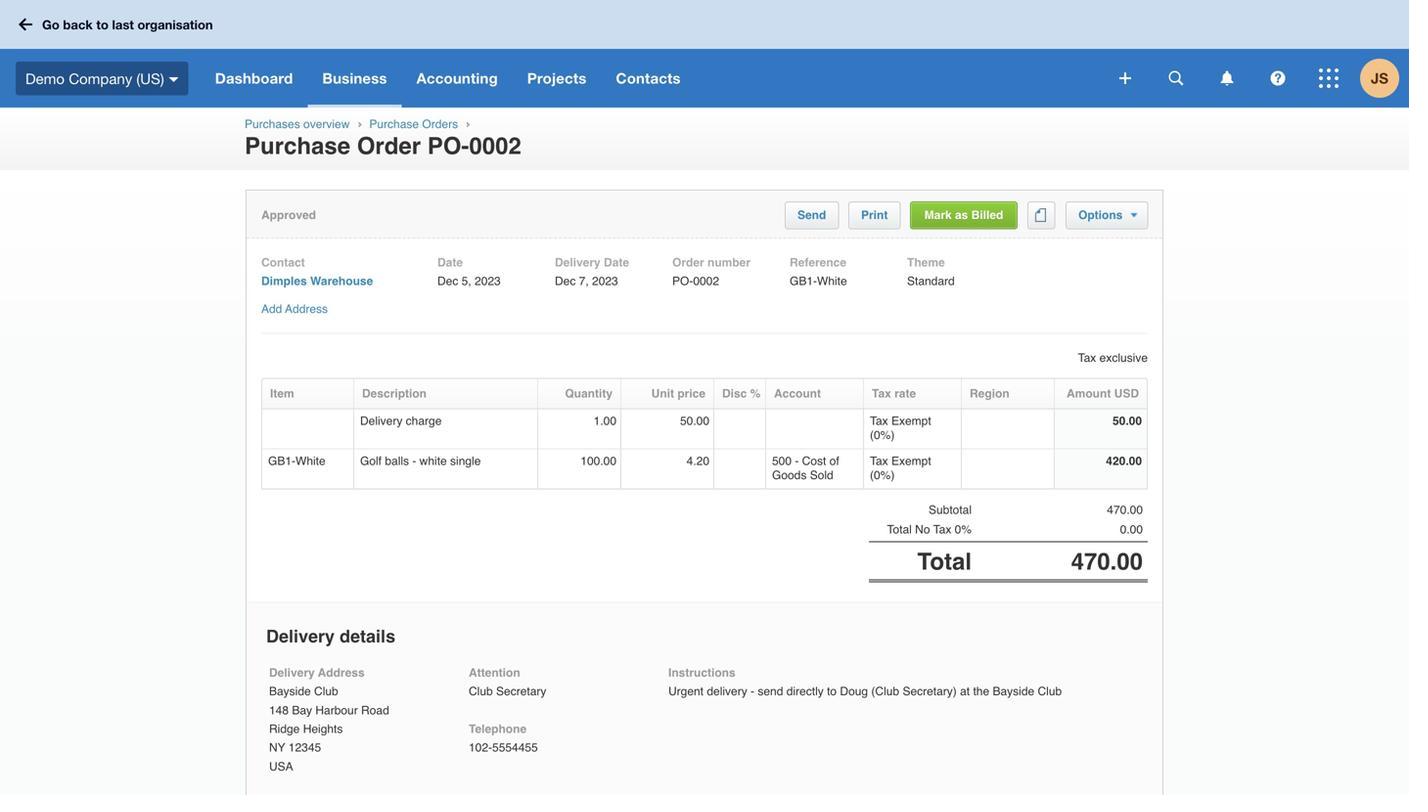 Task type: describe. For each thing, give the bounding box(es) containing it.
%
[[750, 387, 761, 401]]

(0%) for 50.00
[[870, 429, 895, 442]]

add address link
[[261, 302, 328, 316]]

secretary)
[[903, 685, 957, 699]]

purchases overview link
[[245, 117, 350, 131]]

date dec 5, 2023
[[438, 256, 501, 288]]

as
[[955, 208, 968, 222]]

exclusive
[[1100, 351, 1148, 365]]

(us)
[[136, 70, 164, 87]]

js
[[1371, 69, 1389, 87]]

exempt for 420.00
[[892, 455, 932, 468]]

ny
[[269, 742, 285, 755]]

dec inside "delivery date dec 7, 2023"
[[555, 275, 576, 288]]

purchase orders
[[369, 117, 458, 131]]

1 vertical spatial svg image
[[1319, 69, 1339, 88]]

svg image inside go back to last organisation link
[[19, 18, 32, 31]]

contacts
[[616, 69, 681, 87]]

dec inside date dec 5, 2023
[[438, 275, 458, 288]]

exempt for 50.00
[[892, 415, 932, 428]]

bayside inside delivery address bayside club 148 bay harbour road ridge heights ny 12345 usa
[[269, 685, 311, 699]]

tax exclusive
[[1078, 351, 1148, 365]]

back
[[63, 17, 93, 32]]

road
[[361, 704, 389, 718]]

telephone 102-5554455
[[469, 723, 538, 755]]

projects button
[[513, 49, 601, 108]]

doug
[[840, 685, 868, 699]]

go back to last organisation
[[42, 17, 213, 32]]

purchase orders link
[[369, 117, 458, 131]]

7,
[[579, 275, 589, 288]]

tax right no
[[934, 523, 952, 537]]

dashboard
[[215, 69, 293, 87]]

number
[[708, 256, 751, 270]]

2 50.00 from the left
[[1113, 415, 1142, 428]]

(club
[[872, 685, 900, 699]]

club inside the instructions urgent delivery - send directly to doug (club secretary) at the bayside club
[[1038, 685, 1062, 699]]

dimples warehouse link
[[261, 275, 373, 288]]

secretary
[[496, 685, 547, 699]]

bay
[[292, 704, 312, 718]]

add address
[[261, 302, 328, 316]]

disc %
[[722, 387, 761, 401]]

delivery for delivery address bayside club 148 bay harbour road ridge heights ny 12345 usa
[[269, 666, 315, 680]]

rate
[[895, 387, 916, 401]]

tax rate
[[872, 387, 916, 401]]

accounting
[[417, 69, 498, 87]]

directly
[[787, 685, 824, 699]]

disc
[[722, 387, 747, 401]]

last
[[112, 17, 134, 32]]

mark as billed button
[[925, 208, 1004, 222]]

overview
[[303, 117, 350, 131]]

sold
[[810, 469, 834, 483]]

theme standard
[[907, 256, 955, 288]]

tax for 420.00
[[870, 455, 888, 468]]

dimples
[[261, 275, 307, 288]]

address for add
[[285, 302, 328, 316]]

telephone
[[469, 723, 527, 737]]

projects
[[527, 69, 587, 87]]

0%
[[955, 523, 972, 537]]

gb1- inside reference gb1-white
[[790, 275, 817, 288]]

total for total no tax 0%
[[887, 523, 912, 537]]

date inside "delivery date dec 7, 2023"
[[604, 256, 629, 270]]

0 horizontal spatial white
[[296, 455, 326, 468]]

of
[[830, 455, 840, 468]]

1.00
[[594, 415, 617, 428]]

balls
[[385, 455, 409, 468]]

po- for number
[[672, 275, 693, 288]]

at
[[960, 685, 970, 699]]

charge
[[406, 415, 442, 428]]

5,
[[462, 275, 471, 288]]

tax up "amount"
[[1078, 351, 1097, 365]]

unit price
[[652, 387, 706, 401]]

print button
[[861, 208, 888, 222]]

500
[[772, 455, 792, 468]]

amount usd
[[1067, 387, 1139, 401]]

purchase for purchase order po-0002
[[245, 133, 350, 160]]

12345
[[289, 742, 321, 755]]

0 horizontal spatial -
[[412, 455, 416, 468]]

reference gb1-white
[[790, 256, 847, 288]]

item
[[270, 387, 294, 401]]

reference
[[790, 256, 847, 270]]

business button
[[308, 49, 402, 108]]

delivery date dec 7, 2023
[[555, 256, 629, 288]]

2023 inside date dec 5, 2023
[[475, 275, 501, 288]]

mark as billed
[[925, 208, 1004, 222]]

0002 for order number po-0002
[[693, 275, 719, 288]]

harbour
[[316, 704, 358, 718]]

ridge
[[269, 723, 300, 737]]

- inside the instructions urgent delivery - send directly to doug (club secretary) at the bayside club
[[751, 685, 755, 699]]

add
[[261, 302, 282, 316]]



Task type: vqa. For each thing, say whether or not it's contained in the screenshot.
or
no



Task type: locate. For each thing, give the bounding box(es) containing it.
address for delivery
[[318, 666, 365, 680]]

exempt up subtotal
[[892, 455, 932, 468]]

usa
[[269, 760, 293, 774]]

tax exempt (0%)
[[870, 415, 932, 442], [870, 455, 932, 483]]

1 vertical spatial purchase
[[245, 133, 350, 160]]

region
[[970, 387, 1010, 401]]

dashboard link
[[200, 49, 308, 108]]

total left no
[[887, 523, 912, 537]]

2 dec from the left
[[555, 275, 576, 288]]

0 vertical spatial to
[[96, 17, 109, 32]]

0 vertical spatial purchase
[[369, 117, 419, 131]]

tax exempt (0%) for 4.20
[[870, 455, 932, 483]]

1 vertical spatial 470.00
[[1071, 549, 1143, 576]]

2 date from the left
[[604, 256, 629, 270]]

0 vertical spatial gb1-
[[790, 275, 817, 288]]

1 horizontal spatial svg image
[[1319, 69, 1339, 88]]

purchases
[[245, 117, 300, 131]]

svg image
[[19, 18, 32, 31], [1319, 69, 1339, 88]]

the
[[973, 685, 990, 699]]

delivery for delivery charge
[[360, 415, 403, 428]]

1 vertical spatial (0%)
[[870, 469, 895, 483]]

- inside 500 - cost of goods sold
[[795, 455, 799, 468]]

1 2023 from the left
[[475, 275, 501, 288]]

1 horizontal spatial gb1-
[[790, 275, 817, 288]]

5554455
[[492, 742, 538, 755]]

1 horizontal spatial date
[[604, 256, 629, 270]]

1 horizontal spatial to
[[827, 685, 837, 699]]

usd
[[1115, 387, 1139, 401]]

delivery down "description"
[[360, 415, 403, 428]]

company
[[69, 70, 132, 87]]

golf
[[360, 455, 382, 468]]

0 vertical spatial (0%)
[[870, 429, 895, 442]]

send button
[[798, 208, 826, 222]]

1 vertical spatial exempt
[[892, 455, 932, 468]]

tax left rate
[[872, 387, 891, 401]]

(0%) for 4.20
[[870, 469, 895, 483]]

0 horizontal spatial dec
[[438, 275, 458, 288]]

delivery up bay
[[269, 666, 315, 680]]

purchase down purchases overview
[[245, 133, 350, 160]]

to inside the instructions urgent delivery - send directly to doug (club secretary) at the bayside club
[[827, 685, 837, 699]]

2 bayside from the left
[[993, 685, 1035, 699]]

0 horizontal spatial total
[[887, 523, 912, 537]]

purchase for purchase orders
[[369, 117, 419, 131]]

0 horizontal spatial purchase
[[245, 133, 350, 160]]

bayside inside the instructions urgent delivery - send directly to doug (club secretary) at the bayside club
[[993, 685, 1035, 699]]

delivery for delivery details
[[266, 627, 335, 647]]

club up harbour
[[314, 685, 338, 699]]

bayside up 148
[[269, 685, 311, 699]]

amount
[[1067, 387, 1111, 401]]

purchases overview
[[245, 117, 350, 131]]

0 vertical spatial white
[[817, 275, 847, 288]]

svg image left js
[[1319, 69, 1339, 88]]

2 tax exempt (0%) from the top
[[870, 455, 932, 483]]

order
[[357, 133, 421, 160], [672, 256, 704, 270]]

svg image left go
[[19, 18, 32, 31]]

1 vertical spatial gb1-
[[268, 455, 296, 468]]

1 horizontal spatial order
[[672, 256, 704, 270]]

po- inside order number po-0002
[[672, 275, 693, 288]]

po- down orders
[[427, 133, 469, 160]]

1 dec from the left
[[438, 275, 458, 288]]

billed
[[972, 208, 1004, 222]]

white
[[420, 455, 447, 468]]

banner
[[0, 0, 1409, 108]]

theme
[[907, 256, 945, 270]]

demo company (us) button
[[0, 49, 200, 108]]

unit
[[652, 387, 674, 401]]

order number po-0002
[[672, 256, 751, 288]]

bayside right the
[[993, 685, 1035, 699]]

0 vertical spatial address
[[285, 302, 328, 316]]

business
[[322, 69, 387, 87]]

2 exempt from the top
[[892, 455, 932, 468]]

account
[[774, 387, 821, 401]]

delivery inside delivery address bayside club 148 bay harbour road ridge heights ny 12345 usa
[[269, 666, 315, 680]]

1 horizontal spatial 50.00
[[1113, 415, 1142, 428]]

date
[[438, 256, 463, 270], [604, 256, 629, 270]]

0 vertical spatial svg image
[[19, 18, 32, 31]]

- right 500
[[795, 455, 799, 468]]

date inside date dec 5, 2023
[[438, 256, 463, 270]]

2 horizontal spatial club
[[1038, 685, 1062, 699]]

to inside go back to last organisation link
[[96, 17, 109, 32]]

options button
[[1079, 208, 1138, 222]]

1 horizontal spatial club
[[469, 685, 493, 699]]

0002 inside order number po-0002
[[693, 275, 719, 288]]

delivery
[[555, 256, 601, 270], [360, 415, 403, 428], [266, 627, 335, 647], [269, 666, 315, 680]]

1 vertical spatial total
[[918, 549, 972, 576]]

(0%) down tax rate
[[870, 429, 895, 442]]

contact
[[261, 256, 305, 270]]

svg image
[[1169, 71, 1184, 86], [1221, 71, 1234, 86], [1271, 71, 1286, 86], [1120, 72, 1132, 84], [169, 77, 179, 82]]

1 tax exempt (0%) from the top
[[870, 415, 932, 442]]

golf balls - white single
[[360, 455, 481, 468]]

0 vertical spatial exempt
[[892, 415, 932, 428]]

dec
[[438, 275, 458, 288], [555, 275, 576, 288]]

gb1- down item
[[268, 455, 296, 468]]

0 horizontal spatial 50.00
[[680, 415, 710, 428]]

po- for order
[[427, 133, 469, 160]]

1 bayside from the left
[[269, 685, 311, 699]]

470.00
[[1107, 504, 1143, 517], [1071, 549, 1143, 576]]

1 horizontal spatial dec
[[555, 275, 576, 288]]

tax right of
[[870, 455, 888, 468]]

dec left 7,
[[555, 275, 576, 288]]

0 vertical spatial total
[[887, 523, 912, 537]]

1 horizontal spatial po-
[[672, 275, 693, 288]]

dimples warehouse
[[261, 275, 373, 288]]

1 vertical spatial tax exempt (0%)
[[870, 455, 932, 483]]

1 vertical spatial white
[[296, 455, 326, 468]]

102-
[[469, 742, 492, 755]]

club inside delivery address bayside club 148 bay harbour road ridge heights ny 12345 usa
[[314, 685, 338, 699]]

2023 right the "5," at the top of the page
[[475, 275, 501, 288]]

0 vertical spatial 470.00
[[1107, 504, 1143, 517]]

1 horizontal spatial purchase
[[369, 117, 419, 131]]

accounting button
[[402, 49, 513, 108]]

to left doug in the bottom right of the page
[[827, 685, 837, 699]]

0 horizontal spatial club
[[314, 685, 338, 699]]

1 horizontal spatial total
[[918, 549, 972, 576]]

white inside reference gb1-white
[[817, 275, 847, 288]]

0 horizontal spatial 0002
[[469, 133, 522, 160]]

details
[[340, 627, 396, 647]]

standard
[[907, 275, 955, 288]]

0002 for purchase order po-0002
[[469, 133, 522, 160]]

instructions urgent delivery - send directly to doug (club secretary) at the bayside club
[[669, 666, 1062, 699]]

1 vertical spatial to
[[827, 685, 837, 699]]

- left send
[[751, 685, 755, 699]]

tax for amount usd
[[872, 387, 891, 401]]

exempt down rate
[[892, 415, 932, 428]]

1 vertical spatial po-
[[672, 275, 693, 288]]

delivery inside "delivery date dec 7, 2023"
[[555, 256, 601, 270]]

0 horizontal spatial bayside
[[269, 685, 311, 699]]

2 (0%) from the top
[[870, 469, 895, 483]]

delivery up 7,
[[555, 256, 601, 270]]

description
[[362, 387, 427, 401]]

2023
[[475, 275, 501, 288], [592, 275, 618, 288]]

quantity
[[565, 387, 613, 401]]

1 date from the left
[[438, 256, 463, 270]]

warehouse
[[310, 275, 373, 288]]

tax exempt (0%) for 50.00
[[870, 415, 932, 442]]

subtotal
[[929, 504, 972, 517]]

1 horizontal spatial -
[[751, 685, 755, 699]]

tax for 50.00
[[870, 415, 888, 428]]

total no tax 0%
[[887, 523, 972, 537]]

470.00 for total
[[1071, 549, 1143, 576]]

0 horizontal spatial date
[[438, 256, 463, 270]]

contacts button
[[601, 49, 696, 108]]

address down dimples warehouse
[[285, 302, 328, 316]]

white down reference
[[817, 275, 847, 288]]

club inside attention club secretary
[[469, 685, 493, 699]]

address down delivery details
[[318, 666, 365, 680]]

50.00 down price
[[680, 415, 710, 428]]

demo
[[25, 70, 65, 87]]

delivery left details at the left of the page
[[266, 627, 335, 647]]

date left order number po-0002
[[604, 256, 629, 270]]

1 exempt from the top
[[892, 415, 932, 428]]

send
[[758, 685, 783, 699]]

0 horizontal spatial 2023
[[475, 275, 501, 288]]

date up the "5," at the top of the page
[[438, 256, 463, 270]]

0 horizontal spatial gb1-
[[268, 455, 296, 468]]

gb1-white
[[268, 455, 326, 468]]

470.00 for subtotal
[[1107, 504, 1143, 517]]

js button
[[1361, 49, 1409, 108]]

148
[[269, 704, 289, 718]]

club down attention
[[469, 685, 493, 699]]

total down total no tax 0%
[[918, 549, 972, 576]]

tax exempt (0%) up subtotal
[[870, 455, 932, 483]]

0 vertical spatial po-
[[427, 133, 469, 160]]

0002 down number
[[693, 275, 719, 288]]

50.00
[[680, 415, 710, 428], [1113, 415, 1142, 428]]

tax down tax rate
[[870, 415, 888, 428]]

order left number
[[672, 256, 704, 270]]

1 horizontal spatial 2023
[[592, 275, 618, 288]]

go
[[42, 17, 60, 32]]

(0%) right sold
[[870, 469, 895, 483]]

to left last
[[96, 17, 109, 32]]

address
[[285, 302, 328, 316], [318, 666, 365, 680]]

3 club from the left
[[1038, 685, 1062, 699]]

1 horizontal spatial white
[[817, 275, 847, 288]]

print
[[861, 208, 888, 222]]

0 vertical spatial 0002
[[469, 133, 522, 160]]

delivery for delivery date dec 7, 2023
[[555, 256, 601, 270]]

instructions
[[669, 666, 736, 680]]

1 horizontal spatial bayside
[[993, 685, 1035, 699]]

470.00 up 0.00
[[1107, 504, 1143, 517]]

1 vertical spatial 0002
[[693, 275, 719, 288]]

price
[[678, 387, 706, 401]]

club right the
[[1038, 685, 1062, 699]]

dec left the "5," at the top of the page
[[438, 275, 458, 288]]

svg image inside "demo company (us)" "popup button"
[[169, 77, 179, 82]]

order inside order number po-0002
[[672, 256, 704, 270]]

banner containing dashboard
[[0, 0, 1409, 108]]

approved
[[261, 208, 316, 222]]

100.00
[[581, 455, 617, 468]]

1 vertical spatial order
[[672, 256, 704, 270]]

1 club from the left
[[314, 685, 338, 699]]

urgent
[[669, 685, 704, 699]]

purchase up purchase order po-0002
[[369, 117, 419, 131]]

organisation
[[138, 17, 213, 32]]

1 50.00 from the left
[[680, 415, 710, 428]]

gb1-
[[790, 275, 817, 288], [268, 455, 296, 468]]

2 horizontal spatial -
[[795, 455, 799, 468]]

goods
[[772, 469, 807, 483]]

address inside delivery address bayside club 148 bay harbour road ridge heights ny 12345 usa
[[318, 666, 365, 680]]

purchase order po-0002
[[245, 133, 522, 160]]

- right balls
[[412, 455, 416, 468]]

2 2023 from the left
[[592, 275, 618, 288]]

0 horizontal spatial order
[[357, 133, 421, 160]]

send
[[798, 208, 826, 222]]

1 (0%) from the top
[[870, 429, 895, 442]]

mark
[[925, 208, 952, 222]]

gb1- down reference
[[790, 275, 817, 288]]

1 horizontal spatial 0002
[[693, 275, 719, 288]]

go back to last organisation link
[[12, 7, 225, 42]]

total for total
[[918, 549, 972, 576]]

0 horizontal spatial po-
[[427, 133, 469, 160]]

4.20
[[687, 455, 710, 468]]

470.00 down 0.00
[[1071, 549, 1143, 576]]

options
[[1079, 208, 1123, 222]]

demo company (us)
[[25, 70, 164, 87]]

total
[[887, 523, 912, 537], [918, 549, 972, 576]]

po- right "delivery date dec 7, 2023"
[[672, 275, 693, 288]]

order down purchase orders link in the top of the page
[[357, 133, 421, 160]]

tax exempt (0%) down rate
[[870, 415, 932, 442]]

single
[[450, 455, 481, 468]]

0 vertical spatial order
[[357, 133, 421, 160]]

cost
[[802, 455, 826, 468]]

0 horizontal spatial svg image
[[19, 18, 32, 31]]

420.00
[[1106, 455, 1142, 468]]

2 club from the left
[[469, 685, 493, 699]]

white left golf
[[296, 455, 326, 468]]

club
[[314, 685, 338, 699], [469, 685, 493, 699], [1038, 685, 1062, 699]]

0 vertical spatial tax exempt (0%)
[[870, 415, 932, 442]]

2023 right 7,
[[592, 275, 618, 288]]

tax
[[1078, 351, 1097, 365], [872, 387, 891, 401], [870, 415, 888, 428], [870, 455, 888, 468], [934, 523, 952, 537]]

50.00 down usd
[[1113, 415, 1142, 428]]

1 vertical spatial address
[[318, 666, 365, 680]]

0 horizontal spatial to
[[96, 17, 109, 32]]

0002 down accounting on the top of page
[[469, 133, 522, 160]]

2023 inside "delivery date dec 7, 2023"
[[592, 275, 618, 288]]



